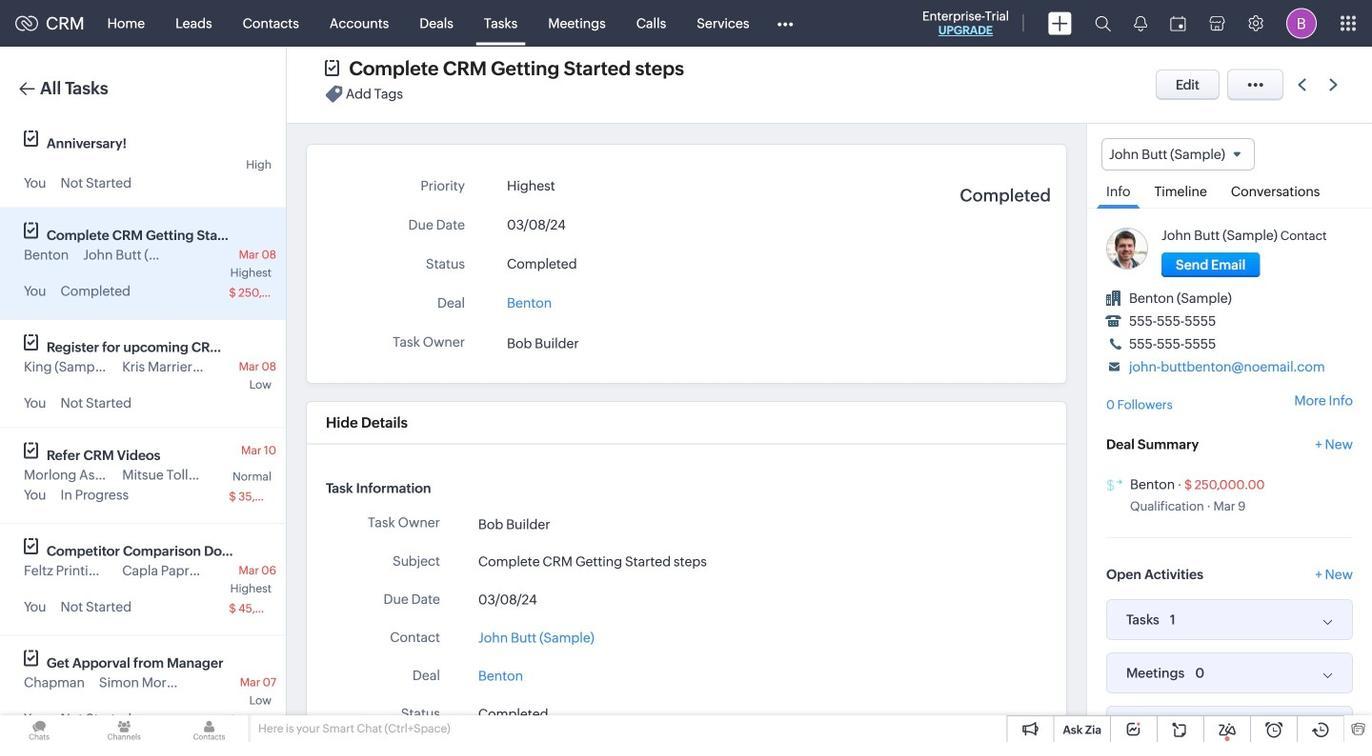 Task type: vqa. For each thing, say whether or not it's contained in the screenshot.
search element
yes



Task type: locate. For each thing, give the bounding box(es) containing it.
search element
[[1084, 0, 1123, 47]]

Other Modules field
[[765, 8, 806, 39]]

channels image
[[85, 716, 163, 742]]

None button
[[1162, 253, 1260, 278]]

chats image
[[0, 716, 78, 742]]

None field
[[1102, 138, 1255, 171]]

create menu element
[[1037, 0, 1084, 46]]

previous record image
[[1298, 79, 1307, 91]]

profile element
[[1275, 0, 1329, 46]]

next record image
[[1330, 79, 1342, 91]]

profile image
[[1287, 8, 1317, 39]]

logo image
[[15, 16, 38, 31]]



Task type: describe. For each thing, give the bounding box(es) containing it.
search image
[[1095, 15, 1111, 31]]

create menu image
[[1048, 12, 1072, 35]]

signals element
[[1123, 0, 1159, 47]]

calendar image
[[1170, 16, 1187, 31]]

signals image
[[1134, 15, 1148, 31]]

contacts image
[[170, 716, 248, 742]]



